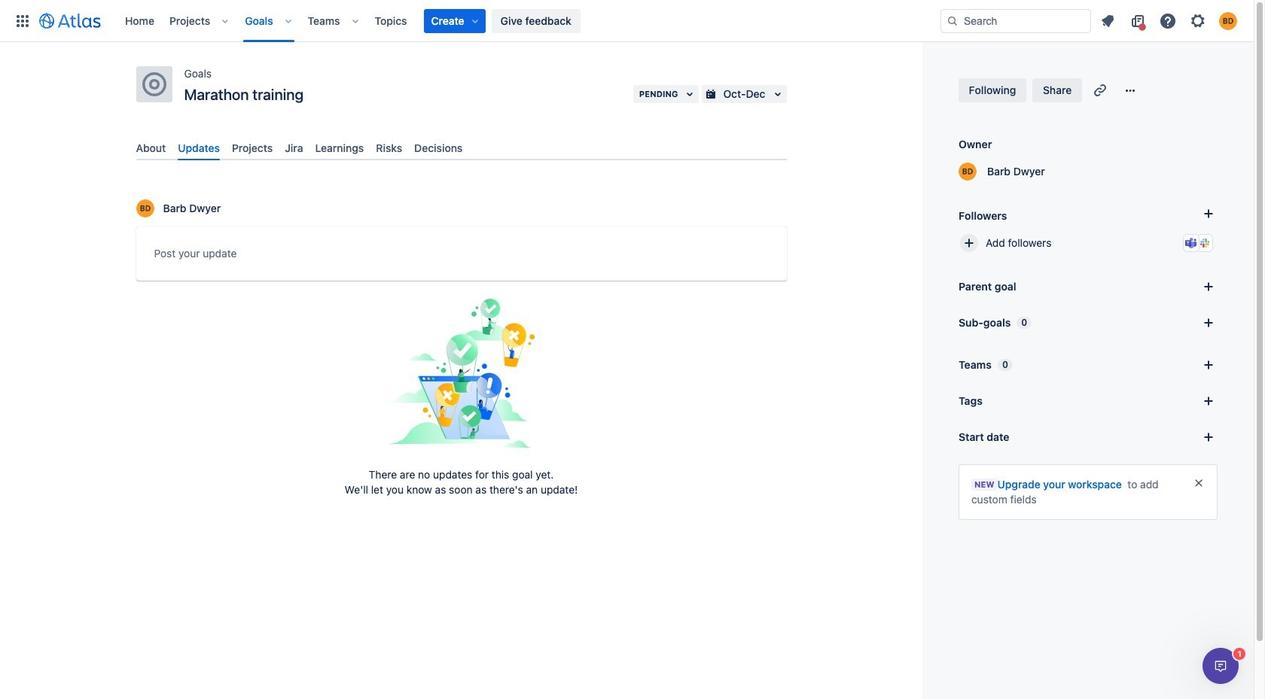 Task type: vqa. For each thing, say whether or not it's contained in the screenshot.
search image
yes



Task type: describe. For each thing, give the bounding box(es) containing it.
top element
[[9, 0, 941, 42]]

add follower image
[[960, 234, 979, 252]]

account image
[[1220, 12, 1238, 30]]

add a follower image
[[1200, 205, 1218, 223]]

notifications image
[[1099, 12, 1117, 30]]



Task type: locate. For each thing, give the bounding box(es) containing it.
dialog
[[1203, 649, 1239, 685]]

None search field
[[941, 9, 1092, 33]]

goal icon image
[[142, 72, 166, 96]]

switch to... image
[[14, 12, 32, 30]]

Main content area, start typing to enter text. text field
[[154, 245, 769, 268]]

search image
[[947, 15, 959, 27]]

Search field
[[941, 9, 1092, 33]]

close banner image
[[1193, 478, 1205, 490]]

help image
[[1159, 12, 1177, 30]]

more icon image
[[1122, 81, 1140, 99]]

slack logo showing nan channels are connected to this goal image
[[1199, 237, 1211, 249]]

banner
[[0, 0, 1254, 42]]

settings image
[[1189, 12, 1208, 30]]

tab list
[[130, 136, 793, 161]]

msteams logo showing  channels are connected to this goal image
[[1186, 237, 1198, 249]]



